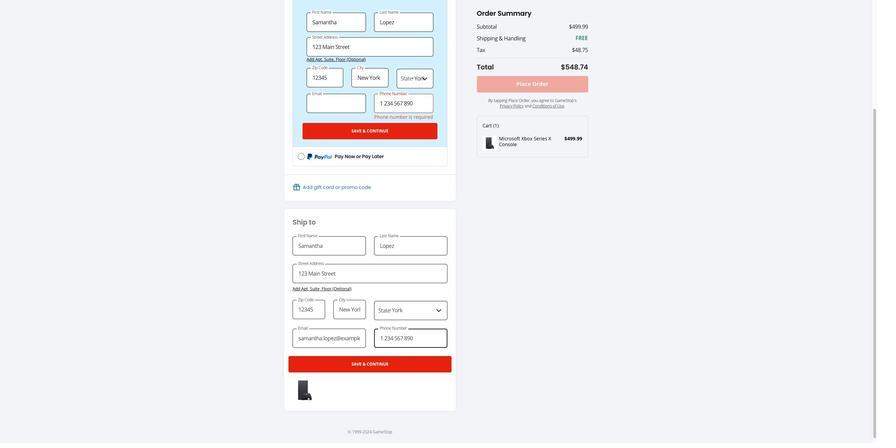 Task type: locate. For each thing, give the bounding box(es) containing it.
None text field
[[374, 13, 434, 32], [307, 38, 434, 57], [352, 68, 389, 87], [374, 237, 448, 256], [334, 301, 366, 320], [374, 13, 434, 32], [307, 38, 434, 57], [352, 68, 389, 87], [374, 237, 448, 256], [334, 301, 366, 320]]

None email field
[[307, 94, 366, 113], [293, 329, 366, 348], [307, 94, 366, 113], [293, 329, 366, 348]]

1 vertical spatial microsoft xbox series x console image
[[293, 378, 318, 403]]

tab list
[[293, 0, 448, 167]]

microsoft xbox series x console image
[[483, 136, 497, 151], [293, 378, 318, 403]]

None text field
[[307, 13, 366, 32], [307, 68, 344, 87], [293, 237, 366, 256], [293, 264, 448, 284], [293, 301, 325, 320], [307, 13, 366, 32], [307, 68, 344, 87], [293, 237, 366, 256], [293, 264, 448, 284], [293, 301, 325, 320]]

1 horizontal spatial microsoft xbox series x console image
[[483, 136, 497, 151]]

None telephone field
[[374, 94, 434, 113], [374, 329, 448, 348], [374, 94, 434, 113], [374, 329, 448, 348]]



Task type: vqa. For each thing, say whether or not it's contained in the screenshot.
"GameStop Pro Icon"
no



Task type: describe. For each thing, give the bounding box(es) containing it.
0 vertical spatial microsoft xbox series x console image
[[483, 136, 497, 151]]

0 horizontal spatial microsoft xbox series x console image
[[293, 378, 318, 403]]

gift card image
[[293, 184, 301, 192]]



